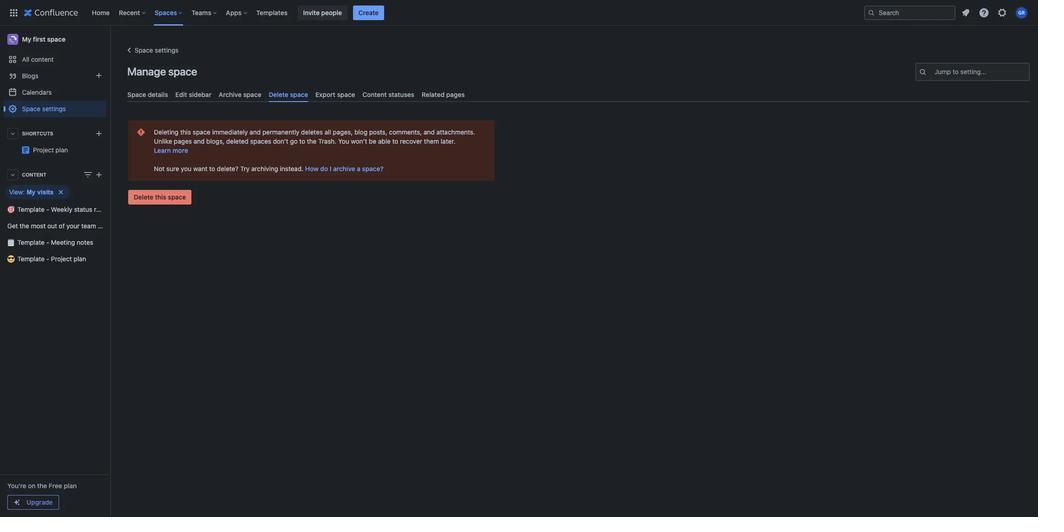 Task type: locate. For each thing, give the bounding box(es) containing it.
- inside template - meeting notes link
[[46, 239, 49, 246]]

project plan link
[[4, 142, 142, 158], [33, 146, 68, 154]]

1 vertical spatial -
[[46, 239, 49, 246]]

this inside button
[[155, 193, 166, 201]]

2 vertical spatial -
[[46, 255, 49, 263]]

0 horizontal spatial settings
[[42, 105, 66, 113]]

content inside tab list
[[363, 91, 387, 98]]

1 vertical spatial pages
[[174, 138, 192, 145]]

and
[[250, 128, 261, 136], [424, 128, 435, 136], [194, 138, 205, 145]]

learn more button
[[154, 146, 188, 155]]

this inside deleting this space immediately and permanently deletes all pages, blog posts, comments, and attachments. unlike pages and blogs, deleted spaces don't go to the trash. you won't be able to recover them later. learn more
[[180, 128, 191, 136]]

on
[[28, 482, 36, 490]]

1 horizontal spatial pages
[[446, 91, 465, 98]]

banner
[[0, 0, 1038, 26]]

the
[[307, 138, 317, 145], [20, 222, 29, 230], [37, 482, 47, 490]]

delete for delete this space
[[134, 193, 153, 201]]

try
[[240, 165, 250, 173]]

project inside project plan link
[[106, 142, 127, 150]]

delete
[[269, 91, 288, 98], [134, 193, 153, 201]]

my left first
[[22, 35, 31, 43]]

space details link
[[124, 87, 172, 102]]

trash.
[[318, 138, 337, 145]]

1 vertical spatial the
[[20, 222, 29, 230]]

1 horizontal spatial content
[[363, 91, 387, 98]]

create link
[[353, 5, 384, 20]]

more
[[173, 147, 188, 154]]

0 horizontal spatial space settings
[[22, 105, 66, 113]]

:sunglasses: image
[[7, 256, 15, 263], [7, 256, 15, 263]]

my first space
[[22, 35, 66, 43]]

delete inside button
[[134, 193, 153, 201]]

1 vertical spatial space
[[127, 91, 146, 98]]

- inside template - weekly status report link
[[46, 206, 49, 213]]

0 horizontal spatial pages
[[174, 138, 192, 145]]

the right get
[[20, 222, 29, 230]]

project plan down the "shortcuts" dropdown button
[[33, 146, 68, 154]]

project inside template - project plan link
[[51, 255, 72, 263]]

2 template from the top
[[17, 239, 45, 246]]

content left statuses
[[363, 91, 387, 98]]

0 horizontal spatial the
[[20, 222, 29, 230]]

this
[[180, 128, 191, 136], [155, 193, 166, 201]]

plan down the "shortcuts" dropdown button
[[56, 146, 68, 154]]

- inside template - project plan link
[[46, 255, 49, 263]]

plan inside project plan link
[[129, 142, 142, 150]]

:notepad_spiral: image
[[7, 239, 15, 246], [7, 239, 15, 246]]

project for project plan link under the "shortcuts" dropdown button
[[33, 146, 54, 154]]

first
[[33, 35, 45, 43]]

- left weekly
[[46, 206, 49, 213]]

space
[[135, 46, 153, 54], [127, 91, 146, 98], [22, 105, 40, 113]]

all
[[22, 55, 29, 63]]

1 - from the top
[[46, 206, 49, 213]]

pages up 'more'
[[174, 138, 192, 145]]

3 - from the top
[[46, 255, 49, 263]]

space up edit
[[168, 65, 197, 78]]

archive
[[333, 165, 355, 173]]

this down not
[[155, 193, 166, 201]]

comments,
[[389, 128, 422, 136]]

0 horizontal spatial this
[[155, 193, 166, 201]]

all content link
[[4, 51, 106, 68]]

template down view: my visits at top
[[17, 206, 45, 213]]

project plan for project plan link under the "shortcuts" dropdown button
[[33, 146, 68, 154]]

space element
[[0, 26, 142, 518]]

to right able
[[392, 138, 398, 145]]

my right view:
[[27, 189, 35, 196]]

confluence image
[[24, 7, 78, 18], [24, 7, 78, 18]]

upgrade
[[27, 499, 53, 507]]

2 vertical spatial template
[[17, 255, 45, 263]]

settings up manage space
[[155, 46, 179, 54]]

2 vertical spatial the
[[37, 482, 47, 490]]

to right jump
[[953, 68, 959, 76]]

the right on
[[37, 482, 47, 490]]

- left meeting
[[46, 239, 49, 246]]

plan left learn
[[129, 142, 142, 150]]

delete inside tab list
[[269, 91, 288, 98]]

and up spaces
[[250, 128, 261, 136]]

pages right 'related'
[[446, 91, 465, 98]]

plan
[[129, 142, 142, 150], [56, 146, 68, 154], [74, 255, 86, 263], [64, 482, 77, 490]]

help icon image
[[979, 7, 990, 18]]

unlike
[[154, 138, 172, 145]]

statuses
[[389, 91, 414, 98]]

add shortcut image
[[93, 128, 104, 139]]

0 horizontal spatial space settings link
[[4, 101, 106, 117]]

export space
[[316, 91, 355, 98]]

project plan for project plan link over 'change view' icon
[[106, 142, 142, 150]]

2 horizontal spatial the
[[307, 138, 317, 145]]

1 horizontal spatial project plan
[[106, 142, 142, 150]]

0 vertical spatial the
[[307, 138, 317, 145]]

and left blogs,
[[194, 138, 205, 145]]

and up them
[[424, 128, 435, 136]]

1 template from the top
[[17, 206, 45, 213]]

0 horizontal spatial project plan
[[33, 146, 68, 154]]

space left details
[[127, 91, 146, 98]]

template for template - meeting notes
[[17, 239, 45, 246]]

1 horizontal spatial settings
[[155, 46, 179, 54]]

space details
[[127, 91, 168, 98]]

1 vertical spatial my
[[27, 189, 35, 196]]

premium image
[[13, 499, 21, 507]]

delete space link
[[265, 87, 312, 102]]

settings down calendars link
[[42, 105, 66, 113]]

templates link
[[254, 5, 290, 20]]

spaces
[[155, 8, 177, 16]]

details
[[148, 91, 168, 98]]

- for meeting
[[46, 239, 49, 246]]

space up blogs,
[[193, 128, 210, 136]]

get
[[7, 222, 18, 230]]

settings
[[155, 46, 179, 54], [42, 105, 66, 113]]

0 vertical spatial this
[[180, 128, 191, 136]]

settings icon image
[[997, 7, 1008, 18]]

space settings
[[135, 46, 179, 54], [22, 105, 66, 113]]

upgrade button
[[8, 496, 59, 510]]

global element
[[5, 0, 863, 25]]

0 horizontal spatial content
[[22, 172, 46, 178]]

tab list
[[124, 87, 1034, 102]]

0 vertical spatial space settings link
[[124, 45, 179, 56]]

content button
[[4, 167, 106, 183]]

1 horizontal spatial this
[[180, 128, 191, 136]]

0 vertical spatial content
[[363, 91, 387, 98]]

plan down "notes" in the top left of the page
[[74, 255, 86, 263]]

delete space
[[269, 91, 308, 98]]

a
[[357, 165, 361, 173]]

space down report
[[98, 222, 116, 230]]

archive space link
[[215, 87, 265, 102]]

space settings link up manage
[[124, 45, 179, 56]]

change view image
[[82, 169, 93, 180]]

report
[[94, 206, 112, 213]]

space settings down calendars
[[22, 105, 66, 113]]

template - project plan
[[17, 255, 86, 263]]

content up view: my visits at top
[[22, 172, 46, 178]]

space down sure
[[168, 193, 186, 201]]

1 vertical spatial delete
[[134, 193, 153, 201]]

clear view image
[[55, 187, 66, 198]]

1 vertical spatial template
[[17, 239, 45, 246]]

0 vertical spatial space settings
[[135, 46, 179, 54]]

0 horizontal spatial delete
[[134, 193, 153, 201]]

you
[[338, 138, 349, 145]]

attachments.
[[437, 128, 475, 136]]

pages inside deleting this space immediately and permanently deletes all pages, blog posts, comments, and attachments. unlike pages and blogs, deleted spaces don't go to the trash. you won't be able to recover them later. learn more
[[174, 138, 192, 145]]

of
[[59, 222, 65, 230]]

- down template - meeting notes link
[[46, 255, 49, 263]]

1 horizontal spatial delete
[[269, 91, 288, 98]]

the down deletes
[[307, 138, 317, 145]]

create a page image
[[93, 169, 104, 180]]

3 template from the top
[[17, 255, 45, 263]]

template down template - meeting notes link
[[17, 255, 45, 263]]

1 horizontal spatial space settings
[[135, 46, 179, 54]]

1 vertical spatial content
[[22, 172, 46, 178]]

template - meeting notes link
[[4, 235, 106, 251]]

0 vertical spatial template
[[17, 206, 45, 213]]

0 vertical spatial pages
[[446, 91, 465, 98]]

be
[[369, 138, 377, 145]]

all content
[[22, 55, 54, 63]]

space
[[47, 35, 66, 43], [168, 65, 197, 78], [243, 91, 261, 98], [290, 91, 308, 98], [337, 91, 355, 98], [193, 128, 210, 136], [168, 193, 186, 201], [98, 222, 116, 230]]

content inside dropdown button
[[22, 172, 46, 178]]

space settings link
[[124, 45, 179, 56], [4, 101, 106, 117]]

0 vertical spatial space
[[135, 46, 153, 54]]

to right want
[[209, 165, 215, 173]]

template down most
[[17, 239, 45, 246]]

1 vertical spatial space settings link
[[4, 101, 106, 117]]

team
[[81, 222, 96, 230]]

pages
[[446, 91, 465, 98], [174, 138, 192, 145]]

you're on the free plan
[[7, 482, 77, 490]]

space settings up manage space
[[135, 46, 179, 54]]

project plan inside project plan link
[[106, 142, 142, 150]]

content for content
[[22, 172, 46, 178]]

1 vertical spatial space settings
[[22, 105, 66, 113]]

template - weekly status report
[[17, 206, 112, 213]]

project plan link up 'change view' icon
[[4, 142, 142, 158]]

pages inside related pages link
[[446, 91, 465, 98]]

recent
[[119, 8, 140, 16]]

:dart: image
[[7, 206, 15, 213], [7, 206, 15, 213]]

1 vertical spatial settings
[[42, 105, 66, 113]]

Search settings text field
[[935, 67, 937, 76]]

space up manage
[[135, 46, 153, 54]]

apps
[[226, 8, 242, 16]]

2 - from the top
[[46, 239, 49, 246]]

content
[[363, 91, 387, 98], [22, 172, 46, 178]]

project plan
[[106, 142, 142, 150], [33, 146, 68, 154]]

space settings link down calendars
[[4, 101, 106, 117]]

notification icon image
[[961, 7, 972, 18]]

project plan left learn
[[106, 142, 142, 150]]

create
[[359, 8, 379, 16]]

0 vertical spatial delete
[[269, 91, 288, 98]]

0 vertical spatial -
[[46, 206, 49, 213]]

export space link
[[312, 87, 359, 102]]

space down calendars
[[22, 105, 40, 113]]

calendars
[[22, 88, 52, 96]]

template for template - project plan
[[17, 255, 45, 263]]

1 vertical spatial this
[[155, 193, 166, 201]]

edit sidebar
[[175, 91, 211, 98]]

sidebar
[[189, 91, 211, 98]]

this up 'more'
[[180, 128, 191, 136]]



Task type: vqa. For each thing, say whether or not it's contained in the screenshot.
Invite at the left top of the page
yes



Task type: describe. For each thing, give the bounding box(es) containing it.
- for weekly
[[46, 206, 49, 213]]

don't
[[273, 138, 288, 145]]

invite people button
[[298, 5, 348, 20]]

archive
[[219, 91, 242, 98]]

how do i archive a space? button
[[305, 165, 384, 174]]

view: my visits
[[9, 189, 54, 196]]

the inside deleting this space immediately and permanently deletes all pages, blog posts, comments, and attachments. unlike pages and blogs, deleted spaces don't go to the trash. you won't be able to recover them later. learn more
[[307, 138, 317, 145]]

teams button
[[189, 5, 221, 20]]

home
[[92, 8, 110, 16]]

meeting
[[51, 239, 75, 246]]

create a blog image
[[93, 70, 104, 81]]

template - weekly status report link
[[4, 202, 112, 218]]

deleting
[[154, 128, 179, 136]]

my first space link
[[4, 30, 106, 49]]

recover
[[400, 138, 422, 145]]

2 vertical spatial space
[[22, 105, 40, 113]]

space left the export
[[290, 91, 308, 98]]

space inside button
[[168, 193, 186, 201]]

learn
[[154, 147, 171, 154]]

manage space
[[127, 65, 197, 78]]

view:
[[9, 189, 25, 196]]

0 vertical spatial my
[[22, 35, 31, 43]]

go
[[290, 138, 298, 145]]

delete this space button
[[128, 190, 192, 205]]

all
[[325, 128, 331, 136]]

delete?
[[217, 165, 239, 173]]

status
[[74, 206, 92, 213]]

free
[[49, 482, 62, 490]]

1 horizontal spatial space settings link
[[124, 45, 179, 56]]

shortcuts
[[22, 131, 53, 137]]

1 horizontal spatial and
[[250, 128, 261, 136]]

- for project
[[46, 255, 49, 263]]

archive space
[[219, 91, 261, 98]]

calendars link
[[4, 84, 106, 101]]

do
[[320, 165, 328, 173]]

project for project plan link over 'change view' icon
[[106, 142, 127, 150]]

templates
[[256, 8, 288, 16]]

out
[[47, 222, 57, 230]]

manage
[[127, 65, 166, 78]]

tab list containing space details
[[124, 87, 1034, 102]]

later.
[[441, 138, 456, 145]]

this for deleting
[[180, 128, 191, 136]]

people
[[321, 8, 342, 16]]

related
[[422, 91, 445, 98]]

content
[[31, 55, 54, 63]]

delete this space
[[134, 193, 186, 201]]

content statuses
[[363, 91, 414, 98]]

your
[[67, 222, 80, 230]]

1 horizontal spatial the
[[37, 482, 47, 490]]

space?
[[362, 165, 384, 173]]

search image
[[868, 9, 875, 16]]

setting...
[[961, 68, 987, 76]]

you
[[181, 165, 192, 173]]

template - project plan link
[[4, 251, 106, 268]]

this for delete
[[155, 193, 166, 201]]

edit sidebar link
[[172, 87, 215, 102]]

jump
[[935, 68, 951, 76]]

space settings inside 'space' element
[[22, 105, 66, 113]]

spaces button
[[152, 5, 186, 20]]

0 vertical spatial settings
[[155, 46, 179, 54]]

settings inside 'space' element
[[42, 105, 66, 113]]

notes
[[77, 239, 93, 246]]

get the most out of your team space
[[7, 222, 116, 230]]

shortcuts button
[[4, 126, 106, 142]]

want
[[193, 165, 208, 173]]

most
[[31, 222, 46, 230]]

not sure you want to delete? try archiving instead. how do i archive a space?
[[154, 165, 384, 173]]

deleting this space immediately and permanently deletes all pages, blog posts, comments, and attachments. unlike pages and blogs, deleted spaces don't go to the trash. you won't be able to recover them later. learn more
[[154, 128, 475, 154]]

blogs,
[[206, 138, 225, 145]]

able
[[378, 138, 391, 145]]

get the most out of your team space link
[[4, 218, 116, 235]]

banner containing home
[[0, 0, 1038, 26]]

appswitcher icon image
[[8, 7, 19, 18]]

pages,
[[333, 128, 353, 136]]

template for template - weekly status report
[[17, 206, 45, 213]]

posts,
[[369, 128, 387, 136]]

0 horizontal spatial and
[[194, 138, 205, 145]]

space right first
[[47, 35, 66, 43]]

weekly
[[51, 206, 72, 213]]

won't
[[351, 138, 367, 145]]

content for content statuses
[[363, 91, 387, 98]]

space right the export
[[337, 91, 355, 98]]

archiving
[[251, 165, 278, 173]]

project plan link down the "shortcuts" dropdown button
[[33, 146, 68, 154]]

deleted
[[226, 138, 249, 145]]

space inside deleting this space immediately and permanently deletes all pages, blog posts, comments, and attachments. unlike pages and blogs, deleted spaces don't go to the trash. you won't be able to recover them later. learn more
[[193, 128, 210, 136]]

teams
[[192, 8, 211, 16]]

deletes
[[301, 128, 323, 136]]

recent button
[[116, 5, 149, 20]]

plan inside template - project plan link
[[74, 255, 86, 263]]

template - meeting notes
[[17, 239, 93, 246]]

delete for delete space
[[269, 91, 288, 98]]

apps button
[[223, 5, 251, 20]]

export
[[316, 91, 335, 98]]

jump to setting...
[[935, 68, 987, 76]]

template - project plan image
[[22, 147, 29, 154]]

how
[[305, 165, 319, 173]]

collapse sidebar image
[[100, 30, 120, 49]]

visits
[[37, 189, 54, 196]]

i
[[330, 165, 332, 173]]

blogs link
[[4, 68, 106, 84]]

plan right free
[[64, 482, 77, 490]]

invite
[[303, 8, 320, 16]]

permanently
[[262, 128, 300, 136]]

blog
[[355, 128, 368, 136]]

not
[[154, 165, 165, 173]]

to right go
[[299, 138, 305, 145]]

instead.
[[280, 165, 303, 173]]

spaces
[[250, 138, 271, 145]]

Search field
[[864, 5, 956, 20]]

home link
[[89, 5, 112, 20]]

2 horizontal spatial and
[[424, 128, 435, 136]]

immediately
[[212, 128, 248, 136]]

space right the "archive"
[[243, 91, 261, 98]]



